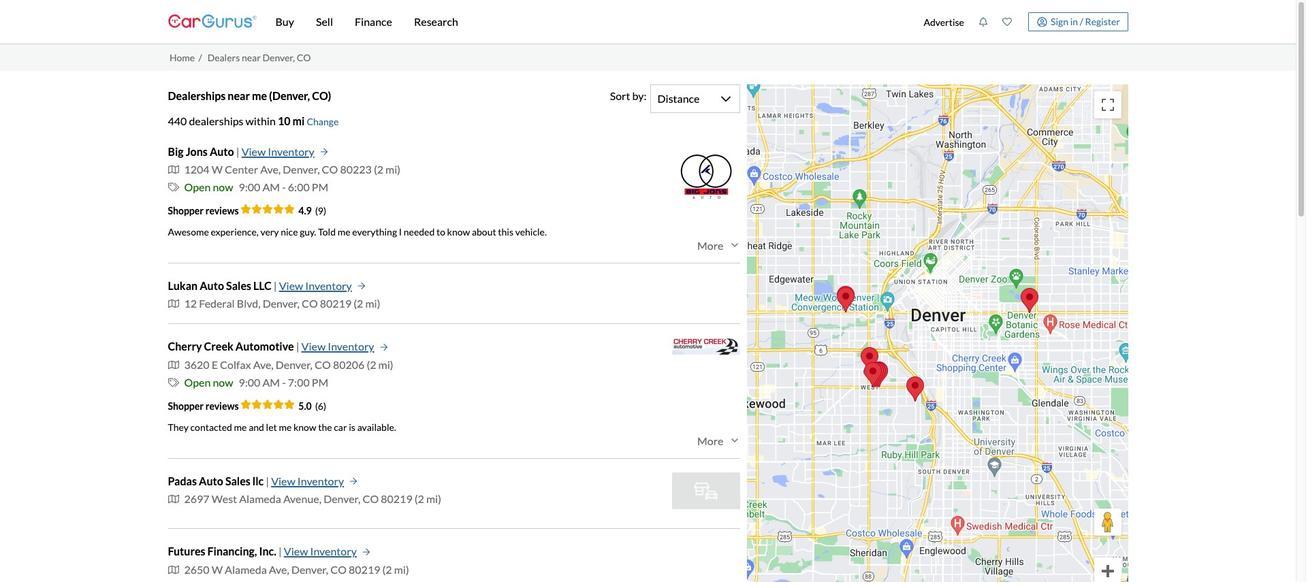 Task type: describe. For each thing, give the bounding box(es) containing it.
lukan auto sales llc |
[[168, 279, 277, 292]]

contacted
[[190, 422, 232, 433]]

shopper for open now 9:00 am - 7:00 pm
[[168, 400, 204, 412]]

e
[[212, 358, 218, 371]]

auto for lukan
[[200, 279, 224, 292]]

big
[[168, 145, 184, 158]]

tags image
[[168, 378, 179, 389]]

view inventory link for padas auto sales llc
[[271, 473, 358, 491]]

arrow right image for 80206
[[380, 343, 388, 351]]

padas auto sales llc image
[[870, 361, 888, 387]]

by:
[[633, 89, 647, 102]]

view for padas auto sales llc
[[271, 475, 296, 488]]

awesome experience, very nice guy. told me everything i needed to know about this vehicle.
[[168, 226, 547, 238]]

sign in / register
[[1051, 16, 1121, 27]]

everything
[[352, 226, 397, 238]]

finance button
[[344, 0, 403, 44]]

llc
[[253, 279, 272, 292]]

cherry creek automotive |
[[168, 340, 299, 353]]

mi
[[293, 114, 305, 127]]

sort by:
[[610, 89, 647, 102]]

saved cars image
[[1003, 17, 1012, 27]]

change
[[307, 115, 339, 127]]

7:00
[[288, 376, 310, 389]]

map region
[[747, 84, 1129, 583]]

llc
[[253, 475, 264, 488]]

altitude auto sales image
[[837, 287, 855, 312]]

home
[[170, 52, 195, 63]]

open now 9:00 am - 7:00 pm
[[184, 376, 329, 389]]

research button
[[403, 0, 469, 44]]

- for 6:00
[[282, 181, 286, 194]]

arrow right image for 80223
[[320, 148, 328, 156]]

arrow right image for 80219
[[350, 478, 358, 486]]

about
[[472, 226, 496, 238]]

inventory for padas auto sales llc
[[298, 475, 344, 488]]

440
[[168, 114, 187, 127]]

co for 2650 w alameda ave, denver, co 80219         (2 mi)
[[331, 563, 347, 576]]

(2 for 3620 e colfax ave, denver, co 80206         (2 mi)
[[367, 358, 376, 371]]

avenue,
[[283, 493, 322, 506]]

me right told
[[338, 226, 351, 238]]

lukan
[[168, 279, 198, 292]]

12 federal blvd, denver, co 80219         (2 mi)
[[184, 297, 381, 310]]

cherry creek automotive logo image
[[672, 338, 740, 355]]

now for colfax
[[213, 376, 233, 389]]

the
[[318, 422, 332, 433]]

alameda for sales
[[239, 493, 281, 506]]

open notifications image
[[979, 17, 989, 27]]

guy.
[[300, 226, 316, 238]]

open for open now 9:00 am - 6:00 pm
[[184, 181, 211, 194]]

co for 2697 west alameda avenue, denver, co 80219         (2 mi)
[[363, 493, 379, 506]]

(2 for 2697 west alameda avenue, denver, co 80219         (2 mi)
[[415, 493, 424, 506]]

2650 w alameda ave, denver, co 80219         (2 mi)
[[184, 563, 409, 576]]

sort
[[610, 89, 631, 102]]

co for 1204 w center ave, denver, co 80223         (2 mi)
[[322, 163, 338, 176]]

map image
[[168, 164, 179, 175]]

0 vertical spatial near
[[242, 52, 261, 63]]

80206
[[333, 358, 365, 371]]

12
[[184, 297, 197, 310]]

440 dealerships within 10 mi change
[[168, 114, 339, 127]]

mi) for 1204 w center ave, denver, co 80223         (2 mi)
[[386, 163, 401, 176]]

nations auto image
[[837, 286, 855, 311]]

federal
[[199, 297, 235, 310]]

view inventory for futures financing, inc.
[[284, 545, 357, 558]]

0 vertical spatial auto
[[210, 145, 234, 158]]

view inventory link for lukan auto sales llc
[[279, 277, 366, 295]]

register
[[1086, 16, 1121, 27]]

inventory for futures financing, inc.
[[310, 545, 357, 558]]

view inventory for padas auto sales llc
[[271, 475, 344, 488]]

and
[[249, 422, 264, 433]]

needed
[[404, 226, 435, 238]]

sign in / register link
[[1029, 12, 1129, 31]]

shopper reviews for open now 9:00 am - 7:00 pm
[[168, 400, 241, 412]]

(6)
[[315, 400, 327, 412]]

center
[[225, 163, 258, 176]]

padas auto sales llc logo image
[[672, 473, 740, 510]]

advertise link
[[917, 3, 972, 41]]

0 vertical spatial 80219
[[320, 297, 352, 310]]

jons
[[186, 145, 208, 158]]

cargurus logo homepage link image
[[168, 2, 257, 41]]

auto for padas
[[199, 475, 223, 488]]

now for center
[[213, 181, 233, 194]]

shopper for open now 9:00 am - 6:00 pm
[[168, 205, 204, 216]]

80219 for padas auto sales llc |
[[381, 493, 413, 506]]

me right let
[[279, 422, 292, 433]]

alameda for inc.
[[225, 563, 267, 576]]

ave, for colfax
[[253, 358, 274, 371]]

cargurus logo homepage link link
[[168, 2, 257, 41]]

awesome
[[168, 226, 209, 238]]

map image for 2697 west alameda avenue, denver, co 80219         (2 mi)
[[168, 494, 179, 505]]

4.9 (9)
[[299, 205, 327, 216]]

inc.
[[259, 545, 277, 558]]

10
[[278, 114, 291, 127]]

tags image
[[168, 182, 179, 193]]

view for big jons auto
[[242, 145, 266, 158]]

is
[[349, 422, 356, 433]]

denver, for 2697 west alameda avenue, denver, co 80219         (2 mi)
[[324, 493, 361, 506]]

open now 9:00 am - 6:00 pm
[[184, 181, 329, 194]]

sign
[[1051, 16, 1069, 27]]

denver, for home / dealers near denver, co
[[263, 52, 295, 63]]

view inventory for cherry creek automotive
[[302, 340, 374, 353]]

1 vertical spatial near
[[228, 89, 250, 102]]

more button for 1204 w center ave, denver, co 80223         (2 mi)
[[698, 239, 740, 252]]

financing,
[[208, 545, 257, 558]]

/ inside menu item
[[1080, 16, 1084, 27]]

creek
[[204, 340, 234, 353]]

mi) for 2697 west alameda avenue, denver, co 80219         (2 mi)
[[426, 493, 442, 506]]

pm for 9:00 am - 7:00 pm
[[312, 376, 329, 389]]

research
[[414, 15, 458, 28]]

available.
[[357, 422, 396, 433]]

inventory for cherry creek automotive
[[328, 340, 374, 353]]

5.0
[[299, 400, 312, 412]]

told
[[318, 226, 336, 238]]

big jons auto |
[[168, 145, 240, 158]]

car
[[334, 422, 347, 433]]

view for futures financing, inc.
[[284, 545, 308, 558]]

let
[[266, 422, 277, 433]]

mi) for 2650 w alameda ave, denver, co 80219         (2 mi)
[[394, 563, 409, 576]]

very
[[261, 226, 279, 238]]

angle down image
[[729, 435, 740, 446]]

mi) for 3620 e colfax ave, denver, co 80206         (2 mi)
[[379, 358, 394, 371]]



Task type: vqa. For each thing, say whether or not it's contained in the screenshot.
Rickenbaugh Cadillac icon
no



Task type: locate. For each thing, give the bounding box(es) containing it.
they
[[168, 422, 189, 433]]

-
[[282, 181, 286, 194], [282, 376, 286, 389]]

advertise
[[924, 16, 965, 28]]

| up center
[[236, 145, 240, 158]]

inventory up 2697 west alameda avenue, denver, co 80219         (2 mi)
[[298, 475, 344, 488]]

map image
[[168, 299, 179, 310], [168, 360, 179, 371], [168, 494, 179, 505], [168, 565, 179, 576]]

view inventory
[[242, 145, 315, 158], [279, 279, 352, 292], [302, 340, 374, 353], [271, 475, 344, 488], [284, 545, 357, 558]]

del norte auto sales image
[[868, 362, 886, 387]]

menu containing sign in / register
[[917, 3, 1129, 41]]

shopper up awesome on the left top of page
[[168, 205, 204, 216]]

automotive
[[236, 340, 294, 353]]

/ right home
[[199, 52, 202, 63]]

sales
[[226, 279, 251, 292], [225, 475, 251, 488]]

1 vertical spatial ave,
[[253, 358, 274, 371]]

| for automotive
[[296, 340, 299, 353]]

view inventory for big jons auto
[[242, 145, 315, 158]]

0 horizontal spatial know
[[294, 422, 317, 433]]

shopper reviews
[[168, 205, 241, 216], [168, 400, 241, 412]]

1 open from the top
[[184, 181, 211, 194]]

view up 12 federal blvd, denver, co 80219         (2 mi)
[[279, 279, 303, 292]]

| up 3620 e colfax ave, denver, co 80206         (2 mi) at the left bottom of page
[[296, 340, 299, 353]]

view inventory up 1204 w center ave, denver, co 80223         (2 mi)
[[242, 145, 315, 158]]

now down e
[[213, 376, 233, 389]]

in
[[1071, 16, 1079, 27]]

0 vertical spatial more button
[[698, 239, 740, 252]]

arrow right image for (2
[[358, 282, 366, 290]]

w for 1204
[[212, 163, 223, 176]]

reviews for 9:00 am - 6:00 pm
[[206, 205, 239, 216]]

2650
[[184, 563, 210, 576]]

padas
[[168, 475, 197, 488]]

(denver,
[[269, 89, 310, 102]]

dealers
[[208, 52, 240, 63]]

user icon image
[[1038, 17, 1048, 27]]

big jons auto logo image
[[672, 143, 740, 211]]

0 horizontal spatial arrow right image
[[362, 548, 371, 556]]

1 horizontal spatial /
[[1080, 16, 1084, 27]]

sign in / register menu item
[[1020, 12, 1129, 31]]

2697
[[184, 493, 210, 506]]

menu
[[917, 3, 1129, 41]]

view inventory link up 2650 w alameda ave, denver, co 80219         (2 mi)
[[284, 543, 371, 561]]

sales for blvd,
[[226, 279, 251, 292]]

0 vertical spatial w
[[212, 163, 223, 176]]

inventory up 12 federal blvd, denver, co 80219         (2 mi)
[[305, 279, 352, 292]]

map image down futures at the left bottom
[[168, 565, 179, 576]]

0 vertical spatial /
[[1080, 16, 1084, 27]]

2 more from the top
[[698, 434, 724, 447]]

1 vertical spatial pm
[[312, 376, 329, 389]]

me left "and"
[[234, 422, 247, 433]]

| for auto
[[236, 145, 240, 158]]

1 vertical spatial 9:00
[[239, 376, 261, 389]]

view inventory link for cherry creek automotive
[[302, 338, 388, 356]]

2 vertical spatial auto
[[199, 475, 223, 488]]

- left 6:00
[[282, 181, 286, 194]]

cherry
[[168, 340, 202, 353]]

1 vertical spatial /
[[199, 52, 202, 63]]

blvd,
[[237, 297, 261, 310]]

sell
[[316, 15, 333, 28]]

4.9
[[299, 205, 312, 216]]

auto
[[210, 145, 234, 158], [200, 279, 224, 292], [199, 475, 223, 488]]

1 shopper reviews from the top
[[168, 205, 241, 216]]

dealerships
[[189, 114, 244, 127]]

reviews
[[206, 205, 239, 216], [206, 400, 239, 412]]

2 vertical spatial 80219
[[349, 563, 381, 576]]

experience,
[[211, 226, 259, 238]]

1 pm from the top
[[312, 181, 329, 194]]

|
[[236, 145, 240, 158], [274, 279, 277, 292], [296, 340, 299, 353], [266, 475, 269, 488], [279, 545, 282, 558]]

1 shopper from the top
[[168, 205, 204, 216]]

80219
[[320, 297, 352, 310], [381, 493, 413, 506], [349, 563, 381, 576]]

1 vertical spatial more button
[[698, 434, 740, 447]]

sales left llc on the left
[[225, 475, 251, 488]]

co for 3620 e colfax ave, denver, co 80206         (2 mi)
[[315, 358, 331, 371]]

map image for 2650 w alameda ave, denver, co 80219         (2 mi)
[[168, 565, 179, 576]]

now down center
[[213, 181, 233, 194]]

0 vertical spatial ave,
[[260, 163, 281, 176]]

co for home / dealers near denver, co
[[297, 52, 311, 63]]

ave, for center
[[260, 163, 281, 176]]

1 9:00 from the top
[[239, 181, 261, 194]]

view for lukan auto sales llc
[[279, 279, 303, 292]]

w right 1204
[[212, 163, 223, 176]]

more left angle down icon
[[698, 239, 724, 252]]

dealerships
[[168, 89, 226, 102]]

1 vertical spatial arrow right image
[[358, 282, 366, 290]]

(2 for 2650 w alameda ave, denver, co 80219         (2 mi)
[[383, 563, 392, 576]]

1 vertical spatial shopper
[[168, 400, 204, 412]]

2697 west alameda avenue, denver, co 80219         (2 mi)
[[184, 493, 442, 506]]

dealerships near me (denver, co)
[[168, 89, 331, 102]]

view right llc on the left
[[271, 475, 296, 488]]

alameda down llc on the left
[[239, 493, 281, 506]]

2 reviews from the top
[[206, 400, 239, 412]]

buy button
[[265, 0, 305, 44]]

1 - from the top
[[282, 181, 286, 194]]

9:00 for 9:00 am - 7:00 pm
[[239, 376, 261, 389]]

map image for 12 federal blvd, denver, co 80219         (2 mi)
[[168, 299, 179, 310]]

0 vertical spatial know
[[447, 226, 470, 238]]

lukan auto sales llc image
[[861, 347, 879, 372]]

to
[[437, 226, 446, 238]]

| right llc on the left
[[266, 475, 269, 488]]

open down 3620
[[184, 376, 211, 389]]

am left 6:00
[[263, 181, 280, 194]]

2 now from the top
[[213, 376, 233, 389]]

1204 w center ave, denver, co 80223         (2 mi)
[[184, 163, 401, 176]]

2 am from the top
[[263, 376, 280, 389]]

denver, for 2650 w alameda ave, denver, co 80219         (2 mi)
[[292, 563, 329, 576]]

2 open from the top
[[184, 376, 211, 389]]

0 vertical spatial shopper
[[168, 205, 204, 216]]

1 now from the top
[[213, 181, 233, 194]]

inventory up 2650 w alameda ave, denver, co 80219         (2 mi)
[[310, 545, 357, 558]]

arrow right image
[[320, 148, 328, 156], [358, 282, 366, 290], [350, 478, 358, 486]]

1 w from the top
[[212, 163, 223, 176]]

shopper reviews up awesome on the left top of page
[[168, 205, 241, 216]]

i
[[399, 226, 402, 238]]

near up 440 dealerships within 10 mi change on the top left
[[228, 89, 250, 102]]

view inventory link up 1204 w center ave, denver, co 80223         (2 mi)
[[242, 143, 328, 161]]

colfax
[[220, 358, 251, 371]]

1 vertical spatial auto
[[200, 279, 224, 292]]

1 vertical spatial open
[[184, 376, 211, 389]]

open
[[184, 181, 211, 194], [184, 376, 211, 389]]

shopper reviews up contacted
[[168, 400, 241, 412]]

1 vertical spatial reviews
[[206, 400, 239, 412]]

1 am from the top
[[263, 181, 280, 194]]

home link
[[170, 52, 195, 63]]

inventory for lukan auto sales llc
[[305, 279, 352, 292]]

0 vertical spatial now
[[213, 181, 233, 194]]

view inventory for lukan auto sales llc
[[279, 279, 352, 292]]

open for open now 9:00 am - 7:00 pm
[[184, 376, 211, 389]]

co)
[[312, 89, 331, 102]]

1 vertical spatial more
[[698, 434, 724, 447]]

view inventory link for big jons auto
[[242, 143, 328, 161]]

2 - from the top
[[282, 376, 286, 389]]

1 vertical spatial w
[[212, 563, 223, 576]]

0 vertical spatial arrow right image
[[380, 343, 388, 351]]

80223
[[340, 163, 372, 176]]

ave, down automotive
[[253, 358, 274, 371]]

0 vertical spatial arrow right image
[[320, 148, 328, 156]]

3620 e colfax ave, denver, co 80206         (2 mi)
[[184, 358, 394, 371]]

3 map image from the top
[[168, 494, 179, 505]]

shopper up they
[[168, 400, 204, 412]]

inventory
[[268, 145, 315, 158], [305, 279, 352, 292], [328, 340, 374, 353], [298, 475, 344, 488], [310, 545, 357, 558]]

futures financing, inc. |
[[168, 545, 282, 558]]

near right dealers at the left top of page
[[242, 52, 261, 63]]

1 vertical spatial arrow right image
[[362, 548, 371, 556]]

sales for alameda
[[225, 475, 251, 488]]

buy
[[276, 15, 294, 28]]

more button for 3620 e colfax ave, denver, co 80206         (2 mi)
[[698, 434, 740, 447]]

inventory for big jons auto
[[268, 145, 315, 158]]

reviews for 9:00 am - 7:00 pm
[[206, 400, 239, 412]]

9:00 down colfax
[[239, 376, 261, 389]]

finance
[[355, 15, 392, 28]]

1 reviews from the top
[[206, 205, 239, 216]]

w down futures financing, inc. | at the bottom left
[[212, 563, 223, 576]]

1 vertical spatial shopper reviews
[[168, 400, 241, 412]]

reviews up contacted
[[206, 400, 239, 412]]

(2
[[374, 163, 384, 176], [354, 297, 363, 310], [367, 358, 376, 371], [415, 493, 424, 506], [383, 563, 392, 576]]

4 map image from the top
[[168, 565, 179, 576]]

co
[[297, 52, 311, 63], [322, 163, 338, 176], [302, 297, 318, 310], [315, 358, 331, 371], [363, 493, 379, 506], [331, 563, 347, 576]]

vehicle.
[[516, 226, 547, 238]]

arrow right image up 2697 west alameda avenue, denver, co 80219         (2 mi)
[[350, 478, 358, 486]]

alameda down the financing, at left bottom
[[225, 563, 267, 576]]

1 vertical spatial know
[[294, 422, 317, 433]]

shopper reviews for open now 9:00 am - 6:00 pm
[[168, 205, 241, 216]]

1 vertical spatial now
[[213, 376, 233, 389]]

0 vertical spatial shopper reviews
[[168, 205, 241, 216]]

auto right 'jons' in the top left of the page
[[210, 145, 234, 158]]

menu bar
[[257, 0, 917, 44]]

view inventory link up 2697 west alameda avenue, denver, co 80219         (2 mi)
[[271, 473, 358, 491]]

more for 3620 e colfax ave, denver, co 80206         (2 mi)
[[698, 434, 724, 447]]

ave,
[[260, 163, 281, 176], [253, 358, 274, 371], [269, 563, 289, 576]]

view inventory up 2650 w alameda ave, denver, co 80219         (2 mi)
[[284, 545, 357, 558]]

know left the
[[294, 422, 317, 433]]

inventory up 80206
[[328, 340, 374, 353]]

sales up blvd,
[[226, 279, 251, 292]]

2 shopper reviews from the top
[[168, 400, 241, 412]]

0 vertical spatial 9:00
[[239, 181, 261, 194]]

0 vertical spatial am
[[263, 181, 280, 194]]

view up center
[[242, 145, 266, 158]]

0 vertical spatial -
[[282, 181, 286, 194]]

view inventory up 2697 west alameda avenue, denver, co 80219         (2 mi)
[[271, 475, 344, 488]]

they contacted me and let me know the car is available.
[[168, 422, 396, 433]]

more for 1204 w center ave, denver, co 80223         (2 mi)
[[698, 239, 724, 252]]

view inventory up 80206
[[302, 340, 374, 353]]

more left angle down image on the right bottom of page
[[698, 434, 724, 447]]

1 more button from the top
[[698, 239, 740, 252]]

this
[[498, 226, 514, 238]]

me
[[252, 89, 267, 102], [338, 226, 351, 238], [234, 422, 247, 433], [279, 422, 292, 433]]

arrow right image down awesome experience, very nice guy. told me everything i needed to know about this vehicle.
[[358, 282, 366, 290]]

open down 1204
[[184, 181, 211, 194]]

auto up federal
[[200, 279, 224, 292]]

view inventory link for futures financing, inc.
[[284, 543, 371, 561]]

2 more button from the top
[[698, 434, 740, 447]]

denver, for 1204 w center ave, denver, co 80223         (2 mi)
[[283, 163, 320, 176]]

0 vertical spatial more
[[698, 239, 724, 252]]

nice
[[281, 226, 298, 238]]

5.0 (6)
[[299, 400, 327, 412]]

map image for 3620 e colfax ave, denver, co 80206         (2 mi)
[[168, 360, 179, 371]]

am down 3620 e colfax ave, denver, co 80206         (2 mi) at the left bottom of page
[[263, 376, 280, 389]]

inventory up 1204 w center ave, denver, co 80223         (2 mi)
[[268, 145, 315, 158]]

9:00 down center
[[239, 181, 261, 194]]

am
[[263, 181, 280, 194], [263, 376, 280, 389]]

arrow right image
[[380, 343, 388, 351], [362, 548, 371, 556]]

sell button
[[305, 0, 344, 44]]

cherry creek automotive image
[[1021, 288, 1039, 313]]

0 horizontal spatial /
[[199, 52, 202, 63]]

- for 7:00
[[282, 376, 286, 389]]

| right the inc.
[[279, 545, 282, 558]]

1 map image from the top
[[168, 299, 179, 310]]

0 vertical spatial pm
[[312, 181, 329, 194]]

view inventory link up 12 federal blvd, denver, co 80219         (2 mi)
[[279, 277, 366, 295]]

2 map image from the top
[[168, 360, 179, 371]]

9:00 for 9:00 am - 6:00 pm
[[239, 181, 261, 194]]

1 vertical spatial alameda
[[225, 563, 267, 576]]

2 9:00 from the top
[[239, 376, 261, 389]]

big jons auto image
[[907, 376, 924, 402]]

w
[[212, 163, 223, 176], [212, 563, 223, 576]]

view up 2650 w alameda ave, denver, co 80219         (2 mi)
[[284, 545, 308, 558]]

ave, up the open now 9:00 am - 6:00 pm
[[260, 163, 281, 176]]

| for inc.
[[279, 545, 282, 558]]

know right to
[[447, 226, 470, 238]]

pm
[[312, 181, 329, 194], [312, 376, 329, 389]]

map image left the 12
[[168, 299, 179, 310]]

2 pm from the top
[[312, 376, 329, 389]]

/ right in
[[1080, 16, 1084, 27]]

view inventory link up 80206
[[302, 338, 388, 356]]

pm right "7:00"
[[312, 376, 329, 389]]

1 vertical spatial 80219
[[381, 493, 413, 506]]

me up within
[[252, 89, 267, 102]]

(2 for 1204 w center ave, denver, co 80223         (2 mi)
[[374, 163, 384, 176]]

more button
[[698, 239, 740, 252], [698, 434, 740, 447]]

9:00
[[239, 181, 261, 194], [239, 376, 261, 389]]

0 vertical spatial sales
[[226, 279, 251, 292]]

2 vertical spatial ave,
[[269, 563, 289, 576]]

rcl auto sales image
[[864, 362, 882, 387]]

0 vertical spatial alameda
[[239, 493, 281, 506]]

denver,
[[263, 52, 295, 63], [283, 163, 320, 176], [263, 297, 300, 310], [276, 358, 313, 371], [324, 493, 361, 506], [292, 563, 329, 576]]

1204
[[184, 163, 210, 176]]

view for cherry creek automotive
[[302, 340, 326, 353]]

1 more from the top
[[698, 239, 724, 252]]

reviews up experience,
[[206, 205, 239, 216]]

2 vertical spatial arrow right image
[[350, 478, 358, 486]]

padas auto sales llc |
[[168, 475, 269, 488]]

alameda
[[239, 493, 281, 506], [225, 563, 267, 576]]

pm for 9:00 am - 6:00 pm
[[312, 181, 329, 194]]

arrow right image for 80219
[[362, 548, 371, 556]]

1 vertical spatial -
[[282, 376, 286, 389]]

the kar kompany inc image
[[866, 362, 884, 387]]

futures
[[168, 545, 205, 558]]

home / dealers near denver, co
[[170, 52, 311, 63]]

| right llc
[[274, 279, 277, 292]]

6:00
[[288, 181, 310, 194]]

w for 2650
[[212, 563, 223, 576]]

view up 3620 e colfax ave, denver, co 80206         (2 mi) at the left bottom of page
[[302, 340, 326, 353]]

menu bar containing buy
[[257, 0, 917, 44]]

- left "7:00"
[[282, 376, 286, 389]]

futures financing, inc. image
[[870, 362, 888, 387]]

1 horizontal spatial know
[[447, 226, 470, 238]]

west
[[212, 493, 237, 506]]

map image up tags icon at the left of page
[[168, 360, 179, 371]]

1 vertical spatial sales
[[225, 475, 251, 488]]

map image down padas
[[168, 494, 179, 505]]

denver, for 3620 e colfax ave, denver, co 80206         (2 mi)
[[276, 358, 313, 371]]

2 shopper from the top
[[168, 400, 204, 412]]

3620
[[184, 358, 210, 371]]

1 horizontal spatial arrow right image
[[380, 343, 388, 351]]

0 vertical spatial reviews
[[206, 205, 239, 216]]

pm right 6:00
[[312, 181, 329, 194]]

1 vertical spatial am
[[263, 376, 280, 389]]

am for 7:00
[[263, 376, 280, 389]]

0 vertical spatial open
[[184, 181, 211, 194]]

within
[[246, 114, 276, 127]]

2 w from the top
[[212, 563, 223, 576]]

(9)
[[315, 205, 327, 216]]

auto up west
[[199, 475, 223, 488]]

ave, down the inc.
[[269, 563, 289, 576]]

80219 for futures financing, inc. |
[[349, 563, 381, 576]]

ave, for alameda
[[269, 563, 289, 576]]

mi)
[[386, 163, 401, 176], [365, 297, 381, 310], [379, 358, 394, 371], [426, 493, 442, 506], [394, 563, 409, 576]]

arrow right image down change
[[320, 148, 328, 156]]

view inventory up 12 federal blvd, denver, co 80219         (2 mi)
[[279, 279, 352, 292]]

angle down image
[[729, 240, 740, 251]]

am for 6:00
[[263, 181, 280, 194]]



